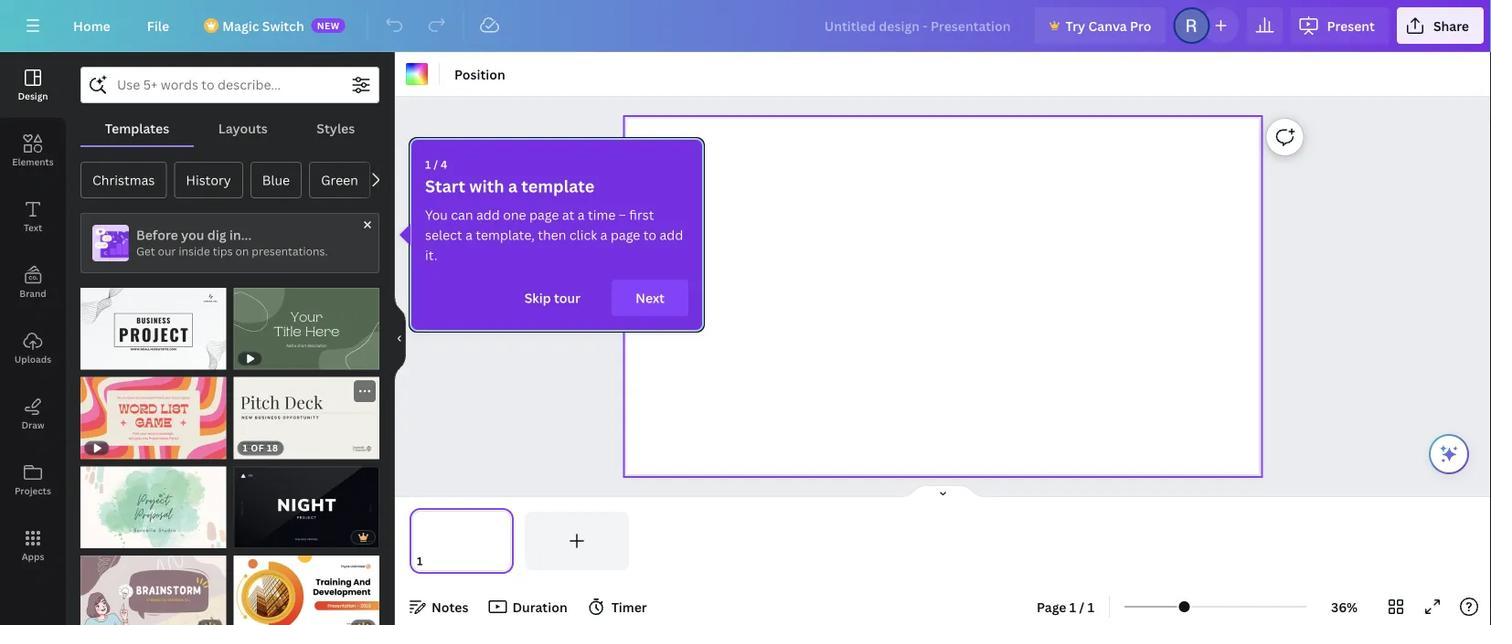 Task type: locate. For each thing, give the bounding box(es) containing it.
page
[[529, 206, 559, 224], [611, 226, 640, 244]]

styles button
[[292, 111, 379, 145]]

draw button
[[0, 381, 66, 447]]

start
[[425, 175, 465, 198]]

1 inside 1 / 4 start with a template you can add one page at a time – first select a template, then click a page to add it.
[[425, 157, 431, 172]]

green
[[321, 171, 358, 189]]

tips
[[213, 244, 233, 259]]

1 horizontal spatial add
[[660, 226, 683, 244]]

0 vertical spatial page
[[529, 206, 559, 224]]

projects button
[[0, 447, 66, 513]]

brand
[[19, 287, 46, 299]]

cream neutral minimalist new business pitch deck presentation group
[[234, 372, 379, 459]]

1 horizontal spatial /
[[1079, 598, 1085, 616]]

presentations.
[[252, 244, 328, 259]]

of left 14 at the bottom of page
[[98, 353, 111, 365]]

design
[[18, 90, 48, 102]]

share button
[[1397, 7, 1484, 44]]

page down –
[[611, 226, 640, 244]]

present button
[[1291, 7, 1390, 44]]

dig
[[207, 226, 226, 244]]

0 horizontal spatial /
[[434, 157, 438, 172]]

timer button
[[582, 593, 654, 622]]

of for 14
[[98, 353, 111, 365]]

4
[[441, 157, 447, 172]]

design button
[[0, 52, 66, 118]]

christmas button
[[80, 162, 167, 198]]

a
[[508, 175, 518, 198], [578, 206, 585, 224], [465, 226, 473, 244], [600, 226, 608, 244]]

before
[[136, 226, 178, 244]]

of inside group
[[251, 531, 264, 544]]

a down time
[[600, 226, 608, 244]]

elements button
[[0, 118, 66, 184]]

home link
[[59, 7, 125, 44]]

hide image
[[394, 295, 406, 383]]

25
[[267, 531, 279, 544]]

notes
[[432, 598, 469, 616]]

of left 20
[[98, 531, 111, 544]]

templates
[[105, 119, 169, 137]]

can
[[451, 206, 473, 224]]

duration button
[[483, 593, 575, 622]]

timer
[[611, 598, 647, 616]]

of left 18
[[251, 442, 264, 454]]

1 inside the black and gray gradient professional presentation group
[[243, 531, 248, 544]]

canva
[[1089, 17, 1127, 34]]

file
[[147, 17, 169, 34]]

add
[[476, 206, 500, 224], [660, 226, 683, 244]]

to
[[643, 226, 657, 244]]

add right 'to' on the top left of page
[[660, 226, 683, 244]]

Page title text field
[[431, 552, 438, 571]]

yellow and white modern training and development presentation group
[[234, 545, 379, 625]]

/ inside 1 / 4 start with a template you can add one page at a time – first select a template, then click a page to add it.
[[434, 157, 438, 172]]

0 horizontal spatial page
[[529, 206, 559, 224]]

file button
[[132, 7, 184, 44]]

skip tour button
[[501, 280, 604, 316]]

/ left 4
[[434, 157, 438, 172]]

magic
[[222, 17, 259, 34]]

of left 25
[[251, 531, 264, 544]]

template,
[[476, 226, 535, 244]]

of for 18
[[251, 442, 264, 454]]

hide pages image
[[899, 485, 987, 499]]

0 vertical spatial /
[[434, 157, 438, 172]]

blue
[[262, 171, 290, 189]]

styles
[[317, 119, 355, 137]]

apps
[[22, 550, 44, 563]]

on
[[235, 244, 249, 259]]

1
[[425, 157, 431, 172], [90, 353, 95, 365], [243, 442, 248, 454], [90, 531, 95, 544], [243, 531, 248, 544], [1070, 598, 1076, 616], [1088, 598, 1095, 616]]

1 inside the grey minimalist business project presentation group
[[90, 353, 95, 365]]

of inside beige brown minimal organic creative project presentation group
[[98, 531, 111, 544]]

1 for 1 of 14
[[90, 353, 95, 365]]

switch
[[262, 17, 304, 34]]

/
[[434, 157, 438, 172], [1079, 598, 1085, 616]]

skip
[[525, 289, 551, 307]]

page 1 / 1
[[1037, 598, 1095, 616]]

position button
[[447, 59, 513, 89]]

projects
[[15, 485, 51, 497]]

notes button
[[402, 593, 476, 622]]

time
[[588, 206, 616, 224]]

1 horizontal spatial page
[[611, 226, 640, 244]]

draw
[[21, 419, 44, 431]]

a down can
[[465, 226, 473, 244]]

of
[[98, 353, 111, 365], [251, 442, 264, 454], [98, 531, 111, 544], [251, 531, 264, 544]]

1 inside cream neutral minimalist new business pitch deck presentation group
[[243, 442, 248, 454]]

1 vertical spatial add
[[660, 226, 683, 244]]

of inside the grey minimalist business project presentation group
[[98, 353, 111, 365]]

/ right the 'page'
[[1079, 598, 1085, 616]]

36%
[[1331, 598, 1358, 616]]

template
[[521, 175, 595, 198]]

tour
[[554, 289, 581, 307]]

add right can
[[476, 206, 500, 224]]

side panel tab list
[[0, 52, 66, 579]]

beige brown pastel  playful manhwa illustration brainstorm presentation group
[[80, 545, 226, 625]]

next
[[636, 289, 665, 307]]

of inside cream neutral minimalist new business pitch deck presentation group
[[251, 442, 264, 454]]

1 inside beige brown minimal organic creative project presentation group
[[90, 531, 95, 544]]

1 for 1 / 4 start with a template you can add one page at a time – first select a template, then click a page to add it.
[[425, 157, 431, 172]]

beige brown minimal organic creative project presentation group
[[80, 456, 226, 549]]

next button
[[612, 280, 689, 316]]

0 vertical spatial add
[[476, 206, 500, 224]]

try canva pro button
[[1035, 7, 1166, 44]]

apps button
[[0, 513, 66, 579]]

Design title text field
[[810, 7, 1027, 44]]

skip tour
[[525, 289, 581, 307]]

black and gray gradient professional presentation group
[[234, 456, 379, 549]]

page up then
[[529, 206, 559, 224]]



Task type: vqa. For each thing, say whether or not it's contained in the screenshot.
Top level navigation element
no



Task type: describe. For each thing, give the bounding box(es) containing it.
1 for 1 of 20
[[90, 531, 95, 544]]

1 vertical spatial page
[[611, 226, 640, 244]]

grey minimalist business project presentation group
[[80, 277, 226, 370]]

1 of 20
[[90, 531, 126, 544]]

one
[[503, 206, 526, 224]]

at
[[562, 206, 575, 224]]

get
[[136, 244, 155, 259]]

uploads button
[[0, 315, 66, 381]]

duration
[[512, 598, 568, 616]]

elements
[[12, 155, 54, 168]]

#ffffff image
[[406, 63, 428, 85]]

home
[[73, 17, 110, 34]]

then
[[538, 226, 566, 244]]

1 of 14
[[90, 353, 125, 365]]

–
[[619, 206, 626, 224]]

history button
[[174, 162, 243, 198]]

1 of 18
[[243, 442, 279, 454]]

before you dig in... get our inside tips on presentations.
[[136, 226, 328, 259]]

history
[[186, 171, 231, 189]]

try
[[1066, 17, 1086, 34]]

green button
[[309, 162, 370, 198]]

templates button
[[80, 111, 194, 145]]

inside
[[179, 244, 210, 259]]

18
[[267, 442, 279, 454]]

1 / 4 start with a template you can add one page at a time – first select a template, then click a page to add it.
[[425, 157, 683, 264]]

text button
[[0, 184, 66, 250]]

first
[[629, 206, 654, 224]]

1 vertical spatial /
[[1079, 598, 1085, 616]]

try canva pro
[[1066, 17, 1152, 34]]

you
[[181, 226, 204, 244]]

0 horizontal spatial add
[[476, 206, 500, 224]]

main menu bar
[[0, 0, 1491, 52]]

present
[[1327, 17, 1375, 34]]

layouts button
[[194, 111, 292, 145]]

1 of 25
[[243, 531, 279, 544]]

share
[[1434, 17, 1469, 34]]

layouts
[[218, 119, 268, 137]]

select
[[425, 226, 462, 244]]

pro
[[1130, 17, 1152, 34]]

canva assistant image
[[1438, 443, 1460, 465]]

christmas
[[92, 171, 155, 189]]

new
[[317, 19, 340, 32]]

blue button
[[250, 162, 302, 198]]

with
[[469, 175, 504, 198]]

uploads
[[14, 353, 51, 365]]

page
[[1037, 598, 1067, 616]]

in...
[[229, 226, 252, 244]]

1 for 1 of 18
[[243, 442, 248, 454]]

position
[[454, 65, 505, 83]]

green blobs basic simple presentation group
[[234, 277, 379, 370]]

magic switch
[[222, 17, 304, 34]]

page 1 image
[[410, 512, 514, 571]]

36% button
[[1315, 593, 1374, 622]]

1 for 1 of 25
[[243, 531, 248, 544]]

brand button
[[0, 250, 66, 315]]

it.
[[425, 246, 438, 264]]

a right at
[[578, 206, 585, 224]]

click
[[569, 226, 597, 244]]

pink orange yellow happy hippie word list game presentation party group
[[80, 366, 226, 459]]

14
[[114, 353, 125, 365]]

of for 25
[[251, 531, 264, 544]]

Use 5+ words to describe... search field
[[117, 68, 343, 102]]

text
[[24, 221, 42, 234]]

of for 20
[[98, 531, 111, 544]]

you
[[425, 206, 448, 224]]

a right with
[[508, 175, 518, 198]]

our
[[158, 244, 176, 259]]

20
[[114, 531, 126, 544]]



